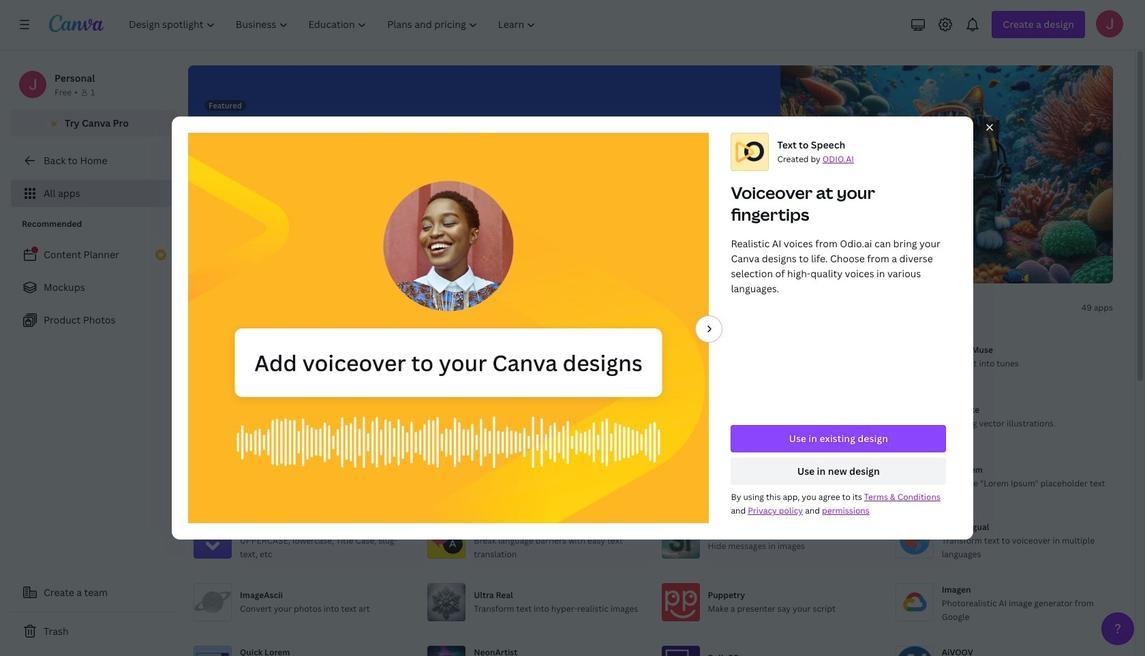 Task type: vqa. For each thing, say whether or not it's contained in the screenshot.
Top level navigation element
yes



Task type: locate. For each thing, give the bounding box(es) containing it.
list
[[11, 241, 177, 334]]

top level navigation element
[[120, 11, 548, 38]]



Task type: describe. For each thing, give the bounding box(es) containing it.
Input field to search for apps search field
[[216, 295, 406, 321]]

an image with a cursor next to a text box containing the prompt "a cat going scuba diving" to generate an image. the generated image of a cat doing scuba diving is behind the text box. image
[[726, 65, 1114, 284]]



